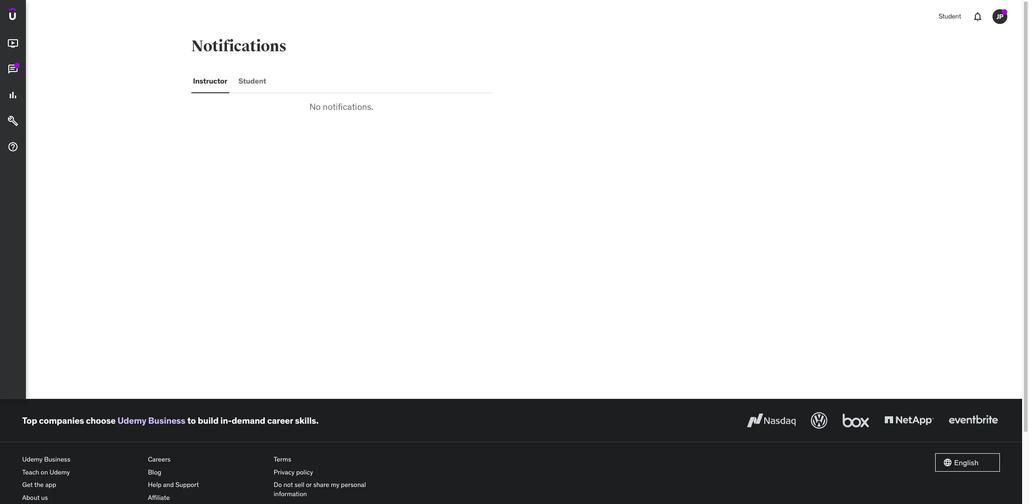 Task type: vqa. For each thing, say whether or not it's contained in the screenshot.
collection
no



Task type: describe. For each thing, give the bounding box(es) containing it.
affiliate link
[[148, 492, 266, 505]]

information
[[274, 490, 307, 499]]

netapp image
[[883, 411, 936, 431]]

in-
[[220, 415, 232, 427]]

2 horizontal spatial udemy
[[117, 415, 146, 427]]

skills.
[[295, 415, 319, 427]]

on
[[41, 469, 48, 477]]

not
[[283, 481, 293, 490]]

policy
[[296, 469, 313, 477]]

blog link
[[148, 467, 266, 480]]

notifications
[[191, 37, 286, 56]]

support
[[175, 481, 199, 490]]

sell
[[295, 481, 304, 490]]

jp link
[[989, 6, 1011, 28]]

1 medium image from the top
[[7, 90, 18, 101]]

my
[[331, 481, 339, 490]]

teach on udemy link
[[22, 467, 141, 480]]

you have alerts image
[[1002, 9, 1007, 15]]

get the app link
[[22, 480, 141, 492]]

blog
[[148, 469, 161, 477]]

help and support link
[[148, 480, 266, 492]]

top companies choose udemy business to build in-demand career skills.
[[22, 415, 319, 427]]

0 horizontal spatial udemy
[[22, 456, 43, 464]]

english button
[[935, 454, 1000, 473]]

box image
[[841, 411, 872, 431]]

eventbrite image
[[947, 411, 1000, 431]]

small image
[[943, 459, 952, 468]]

the
[[34, 481, 44, 490]]

instructor button
[[191, 70, 229, 92]]

and
[[163, 481, 174, 490]]

udemy business teach on udemy get the app about us
[[22, 456, 70, 502]]

2 medium image from the top
[[7, 142, 18, 153]]

1 vertical spatial udemy business link
[[22, 454, 141, 467]]

build
[[198, 415, 219, 427]]

career
[[267, 415, 293, 427]]

notifications.
[[323, 101, 373, 112]]

volkswagen image
[[809, 411, 829, 431]]

terms privacy policy do not sell or share my personal information
[[274, 456, 366, 499]]

student for student button
[[238, 76, 266, 86]]

jp
[[997, 12, 1004, 21]]

terms link
[[274, 454, 392, 467]]

help
[[148, 481, 162, 490]]

english
[[954, 459, 979, 468]]

business inside "udemy business teach on udemy get the app about us"
[[44, 456, 70, 464]]

get
[[22, 481, 33, 490]]



Task type: locate. For each thing, give the bounding box(es) containing it.
udemy business link up get the app link
[[22, 454, 141, 467]]

demand
[[232, 415, 265, 427]]

no
[[309, 101, 321, 112]]

udemy right "choose"
[[117, 415, 146, 427]]

1 vertical spatial udemy
[[22, 456, 43, 464]]

0 vertical spatial medium image
[[7, 38, 18, 49]]

udemy right on
[[50, 469, 70, 477]]

share
[[313, 481, 329, 490]]

us
[[41, 494, 48, 502]]

udemy business link up careers
[[117, 415, 185, 427]]

0 vertical spatial business
[[148, 415, 185, 427]]

udemy
[[117, 415, 146, 427], [22, 456, 43, 464], [50, 469, 70, 477]]

choose
[[86, 415, 116, 427]]

or
[[306, 481, 312, 490]]

0 horizontal spatial student
[[238, 76, 266, 86]]

udemy image
[[9, 7, 51, 23]]

companies
[[39, 415, 84, 427]]

1 horizontal spatial student
[[939, 12, 961, 20]]

2 vertical spatial medium image
[[7, 116, 18, 127]]

0 horizontal spatial business
[[44, 456, 70, 464]]

to
[[187, 415, 196, 427]]

3 medium image from the top
[[7, 116, 18, 127]]

business
[[148, 415, 185, 427], [44, 456, 70, 464]]

affiliate
[[148, 494, 170, 502]]

privacy policy link
[[274, 467, 392, 480]]

1 vertical spatial medium image
[[7, 64, 18, 75]]

2 vertical spatial udemy
[[50, 469, 70, 477]]

do not sell or share my personal information button
[[274, 480, 392, 501]]

careers link
[[148, 454, 266, 467]]

privacy
[[274, 469, 295, 477]]

student inside button
[[238, 76, 266, 86]]

student link
[[933, 6, 967, 28]]

top
[[22, 415, 37, 427]]

student left notifications image
[[939, 12, 961, 20]]

careers
[[148, 456, 171, 464]]

no notifications.
[[309, 101, 373, 112]]

1 vertical spatial business
[[44, 456, 70, 464]]

1 horizontal spatial business
[[148, 415, 185, 427]]

udemy up the teach
[[22, 456, 43, 464]]

medium image
[[7, 38, 18, 49], [7, 64, 18, 75], [7, 116, 18, 127]]

personal
[[341, 481, 366, 490]]

1 vertical spatial medium image
[[7, 142, 18, 153]]

0 vertical spatial medium image
[[7, 90, 18, 101]]

1 medium image from the top
[[7, 38, 18, 49]]

instructor
[[193, 76, 227, 86]]

about
[[22, 494, 40, 502]]

about us link
[[22, 492, 141, 505]]

udemy business link
[[117, 415, 185, 427], [22, 454, 141, 467]]

student
[[939, 12, 961, 20], [238, 76, 266, 86]]

medium image
[[7, 90, 18, 101], [7, 142, 18, 153]]

notifications image
[[972, 11, 983, 22]]

student button
[[236, 70, 268, 92]]

teach
[[22, 469, 39, 477]]

terms
[[274, 456, 291, 464]]

1 vertical spatial student
[[238, 76, 266, 86]]

2 medium image from the top
[[7, 64, 18, 75]]

1 horizontal spatial udemy
[[50, 469, 70, 477]]

nasdaq image
[[745, 411, 798, 431]]

business up on
[[44, 456, 70, 464]]

student for student link
[[939, 12, 961, 20]]

0 vertical spatial udemy
[[117, 415, 146, 427]]

do
[[274, 481, 282, 490]]

app
[[45, 481, 56, 490]]

careers blog help and support affiliate
[[148, 456, 199, 502]]

0 vertical spatial student
[[939, 12, 961, 20]]

business left to
[[148, 415, 185, 427]]

student down notifications
[[238, 76, 266, 86]]

0 vertical spatial udemy business link
[[117, 415, 185, 427]]



